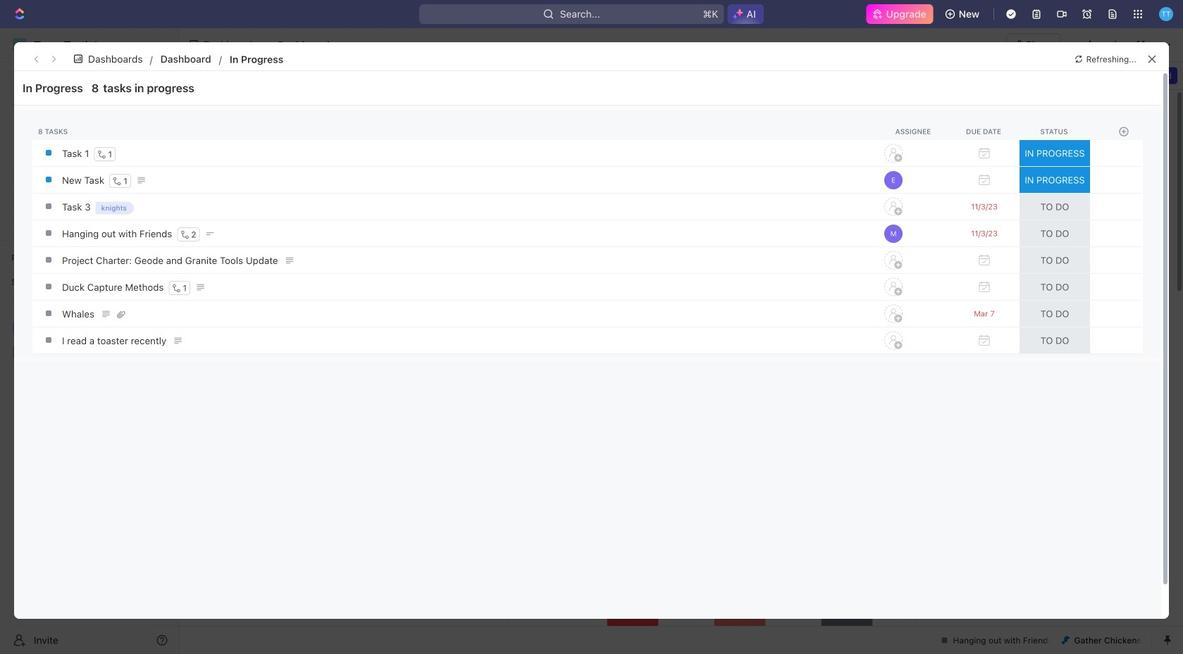 Task type: describe. For each thing, give the bounding box(es) containing it.
drumstick bite image
[[1062, 637, 1070, 645]]

tree inside sidebar navigation
[[6, 293, 173, 412]]



Task type: vqa. For each thing, say whether or not it's contained in the screenshot.
will
no



Task type: locate. For each thing, give the bounding box(es) containing it.
tree
[[6, 293, 173, 412]]

None text field
[[278, 36, 585, 53]]

sidebar navigation
[[0, 28, 180, 655]]



